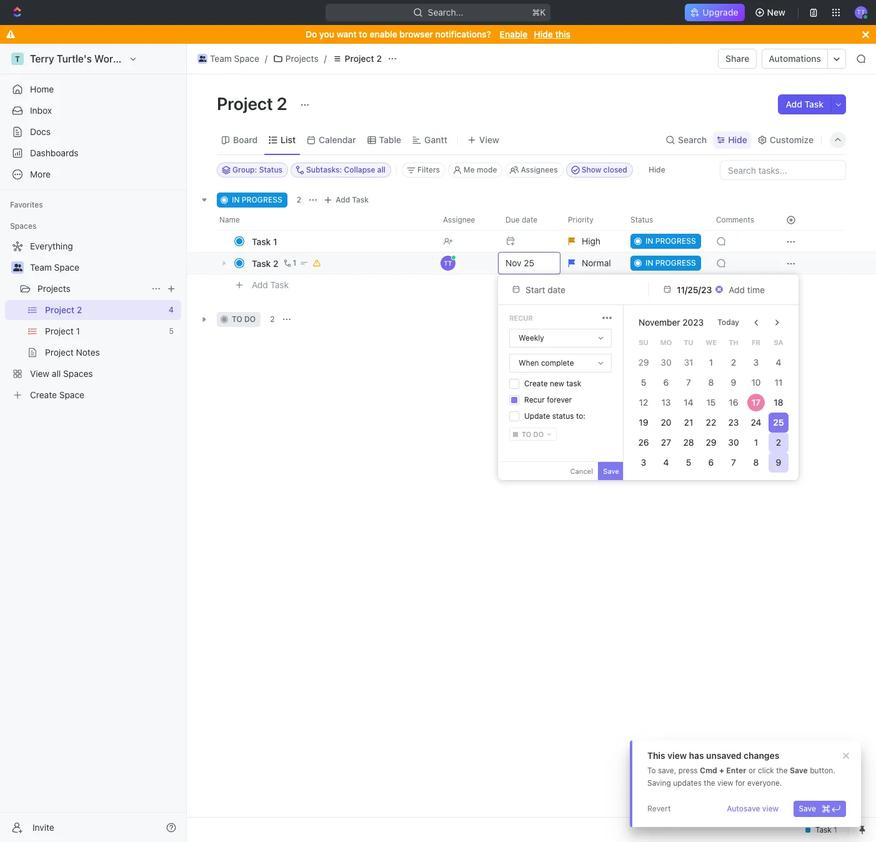 Task type: describe. For each thing, give the bounding box(es) containing it.
0 vertical spatial 9
[[731, 377, 737, 388]]

share button
[[718, 49, 757, 69]]

inbox link
[[5, 101, 181, 121]]

1 horizontal spatial team space link
[[194, 51, 263, 66]]

su
[[639, 338, 649, 346]]

this view has unsaved changes to save, press cmd + enter or click the save button. saving updates the view for everyone.
[[648, 750, 836, 788]]

revert button
[[643, 801, 676, 817]]

when complete
[[519, 358, 574, 368]]

new
[[550, 379, 565, 388]]

2 horizontal spatial add task button
[[779, 94, 832, 114]]

1 horizontal spatial 5
[[686, 457, 692, 468]]

13
[[662, 397, 671, 408]]

automations button
[[763, 49, 828, 68]]

18
[[774, 397, 784, 408]]

1 vertical spatial projects link
[[38, 279, 146, 299]]

0 vertical spatial save
[[604, 467, 620, 475]]

home
[[30, 84, 54, 94]]

save inside "this view has unsaved changes to save, press cmd + enter or click the save button. saving updates the view for everyone."
[[790, 766, 808, 775]]

for
[[736, 778, 746, 788]]

upgrade
[[703, 7, 739, 18]]

press
[[679, 766, 698, 775]]

today
[[718, 318, 740, 327]]

enable
[[370, 29, 397, 39]]

revert
[[648, 804, 671, 813]]

2 right progress
[[297, 195, 302, 204]]

team space inside sidebar navigation
[[30, 262, 79, 273]]

2 down 25 at the right of page
[[776, 437, 782, 448]]

mo
[[661, 338, 672, 346]]

autosave view
[[727, 804, 779, 813]]

dashboards link
[[5, 143, 181, 163]]

assignees
[[521, 165, 558, 174]]

or
[[749, 766, 756, 775]]

1 vertical spatial 3
[[641, 457, 647, 468]]

cancel
[[571, 467, 594, 475]]

0 horizontal spatial do
[[244, 315, 256, 324]]

1 button
[[281, 257, 298, 269]]

1 vertical spatial 6
[[709, 457, 714, 468]]

0 vertical spatial 8
[[709, 377, 714, 388]]

recur for recur
[[510, 314, 533, 322]]

1 horizontal spatial projects link
[[270, 51, 322, 66]]

list link
[[278, 131, 296, 148]]

invite
[[33, 822, 54, 833]]

to do button
[[510, 428, 557, 441]]

1 horizontal spatial 8
[[754, 457, 759, 468]]

docs
[[30, 126, 51, 137]]

22
[[706, 417, 717, 428]]

recur for recur forever
[[525, 395, 545, 405]]

1 horizontal spatial projects
[[286, 53, 319, 64]]

this
[[648, 750, 666, 761]]

save button
[[794, 801, 847, 817]]

customize
[[770, 134, 814, 145]]

fr
[[752, 338, 761, 346]]

calendar link
[[316, 131, 356, 148]]

gantt link
[[422, 131, 448, 148]]

to inside dropdown button
[[522, 430, 532, 438]]

0 horizontal spatial to do
[[232, 315, 256, 324]]

task
[[567, 379, 582, 388]]

upgrade link
[[686, 4, 745, 21]]

table
[[379, 134, 402, 145]]

0 vertical spatial add
[[786, 99, 803, 109]]

1 vertical spatial view
[[718, 778, 734, 788]]

assignees button
[[505, 163, 564, 178]]

enable
[[500, 29, 528, 39]]

2023
[[683, 317, 704, 328]]

today button
[[711, 313, 747, 333]]

task down 1 button
[[270, 279, 289, 290]]

0 horizontal spatial add
[[252, 279, 268, 290]]

calendar
[[319, 134, 356, 145]]

sidebar navigation
[[0, 44, 187, 842]]

team space link inside sidebar navigation
[[30, 258, 179, 278]]

0 vertical spatial 4
[[776, 357, 782, 368]]

task up task 1 "link"
[[352, 195, 369, 204]]

1 horizontal spatial 3
[[754, 357, 759, 368]]

view for this
[[668, 750, 687, 761]]

you
[[320, 29, 335, 39]]

0 vertical spatial team
[[210, 53, 232, 64]]

add task for the left add task button
[[252, 279, 289, 290]]

recur forever
[[525, 395, 572, 405]]

0 horizontal spatial the
[[704, 778, 716, 788]]

+
[[720, 766, 725, 775]]

25
[[774, 417, 784, 428]]

Due date text field
[[677, 284, 713, 295]]

progress
[[242, 195, 282, 204]]

0 vertical spatial project
[[345, 53, 374, 64]]

in progress
[[232, 195, 282, 204]]

update status to:
[[525, 411, 586, 421]]

projects inside 'tree'
[[38, 283, 71, 294]]

enter
[[727, 766, 747, 775]]

0 horizontal spatial add task button
[[246, 278, 294, 293]]

1 horizontal spatial space
[[234, 53, 259, 64]]

sa
[[774, 338, 784, 346]]

1 vertical spatial 7
[[732, 457, 736, 468]]

1 inside button
[[293, 258, 297, 268]]

1 vertical spatial add task button
[[321, 193, 374, 208]]

search
[[678, 134, 707, 145]]

0 horizontal spatial project 2
[[217, 93, 291, 114]]

to
[[648, 766, 656, 775]]

autosave view button
[[722, 801, 784, 817]]

27
[[661, 437, 672, 448]]

hide button
[[714, 131, 751, 148]]

1 down we
[[710, 357, 714, 368]]

0 vertical spatial to
[[359, 29, 368, 39]]

home link
[[5, 79, 181, 99]]

create
[[525, 379, 548, 388]]

changes
[[744, 750, 780, 761]]

2 down enable
[[377, 53, 382, 64]]

space inside 'tree'
[[54, 262, 79, 273]]

task down task 1
[[252, 258, 271, 269]]

gantt
[[425, 134, 448, 145]]

automations
[[769, 53, 822, 64]]

complete
[[541, 358, 574, 368]]

hide inside dropdown button
[[729, 134, 748, 145]]

2 / from the left
[[324, 53, 327, 64]]

task up customize
[[805, 99, 824, 109]]

31
[[684, 357, 694, 368]]

notifications?
[[436, 29, 491, 39]]

favorites button
[[5, 198, 48, 213]]

view for autosave
[[763, 804, 779, 813]]

1 vertical spatial 30
[[729, 437, 739, 448]]



Task type: vqa. For each thing, say whether or not it's contained in the screenshot.
hide
yes



Task type: locate. For each thing, give the bounding box(es) containing it.
add up customize
[[786, 99, 803, 109]]

updates
[[674, 778, 702, 788]]

save
[[604, 467, 620, 475], [790, 766, 808, 775], [799, 804, 817, 813]]

23
[[729, 417, 739, 428]]

1 horizontal spatial project 2
[[345, 53, 382, 64]]

3
[[754, 357, 759, 368], [641, 457, 647, 468]]

0 vertical spatial hide
[[534, 29, 553, 39]]

when complete button
[[510, 355, 612, 372]]

0 vertical spatial space
[[234, 53, 259, 64]]

share
[[726, 53, 750, 64]]

add down task 2
[[252, 279, 268, 290]]

1 horizontal spatial add task
[[336, 195, 369, 204]]

add task for rightmost add task button
[[786, 99, 824, 109]]

2 vertical spatial add task button
[[246, 278, 294, 293]]

0 vertical spatial 7
[[687, 377, 691, 388]]

project
[[345, 53, 374, 64], [217, 93, 273, 114]]

1 vertical spatial to
[[232, 315, 242, 324]]

user group image inside the team space 'link'
[[199, 56, 206, 62]]

1 vertical spatial projects
[[38, 283, 71, 294]]

4 up 11
[[776, 357, 782, 368]]

0 horizontal spatial 3
[[641, 457, 647, 468]]

when
[[519, 358, 539, 368]]

add task button up task 1 "link"
[[321, 193, 374, 208]]

want
[[337, 29, 357, 39]]

add task button up customize
[[779, 94, 832, 114]]

board link
[[231, 131, 258, 148]]

to do down update
[[522, 430, 544, 438]]

21
[[684, 417, 694, 428]]

autosave
[[727, 804, 761, 813]]

dashboards
[[30, 148, 79, 158]]

save right the cancel
[[604, 467, 620, 475]]

november 2023
[[639, 317, 704, 328]]

project up board
[[217, 93, 273, 114]]

28
[[684, 437, 694, 448]]

recur up weekly
[[510, 314, 533, 322]]

29 down su
[[639, 357, 649, 368]]

7 down the 23
[[732, 457, 736, 468]]

recur
[[510, 314, 533, 322], [525, 395, 545, 405]]

1 horizontal spatial hide
[[649, 165, 666, 174]]

new button
[[750, 3, 793, 23]]

1 down 24
[[755, 437, 759, 448]]

2 vertical spatial save
[[799, 804, 817, 813]]

status
[[553, 411, 574, 421]]

board
[[233, 134, 258, 145]]

Start date text field
[[526, 284, 630, 295]]

1 vertical spatial recur
[[525, 395, 545, 405]]

0 vertical spatial add task button
[[779, 94, 832, 114]]

2 vertical spatial to
[[522, 430, 532, 438]]

8 up the 15
[[709, 377, 714, 388]]

the down the cmd
[[704, 778, 716, 788]]

1 horizontal spatial project
[[345, 53, 374, 64]]

0 vertical spatial 5
[[641, 377, 647, 388]]

0 horizontal spatial 6
[[664, 377, 669, 388]]

1 horizontal spatial /
[[324, 53, 327, 64]]

1 horizontal spatial to do
[[522, 430, 544, 438]]

add task up customize
[[786, 99, 824, 109]]

add
[[786, 99, 803, 109], [336, 195, 350, 204], [252, 279, 268, 290]]

project down 'want'
[[345, 53, 374, 64]]

tree containing team space
[[5, 236, 181, 405]]

1 horizontal spatial user group image
[[199, 56, 206, 62]]

to do inside 'to do' dropdown button
[[522, 430, 544, 438]]

0 horizontal spatial 5
[[641, 377, 647, 388]]

2 horizontal spatial add task
[[786, 99, 824, 109]]

hide inside button
[[649, 165, 666, 174]]

0 vertical spatial 6
[[664, 377, 669, 388]]

5 up 12
[[641, 377, 647, 388]]

0 horizontal spatial hide
[[534, 29, 553, 39]]

user group image inside 'tree'
[[13, 264, 22, 271]]

table link
[[377, 131, 402, 148]]

tree inside sidebar navigation
[[5, 236, 181, 405]]

0 horizontal spatial 8
[[709, 377, 714, 388]]

project 2 up board
[[217, 93, 291, 114]]

6 down the 22
[[709, 457, 714, 468]]

2 up list
[[277, 93, 287, 114]]

1 vertical spatial team
[[30, 262, 52, 273]]

Add time text field
[[729, 284, 767, 295]]

0 vertical spatial to do
[[232, 315, 256, 324]]

0 horizontal spatial team space link
[[30, 258, 179, 278]]

do
[[244, 315, 256, 324], [534, 430, 544, 438]]

view down everyone.
[[763, 804, 779, 813]]

weekly
[[519, 333, 544, 343]]

the
[[777, 766, 788, 775], [704, 778, 716, 788]]

0 horizontal spatial add task
[[252, 279, 289, 290]]

weekly button
[[510, 330, 612, 347]]

has
[[689, 750, 704, 761]]

1 horizontal spatial add task button
[[321, 193, 374, 208]]

1 vertical spatial the
[[704, 778, 716, 788]]

task inside "link"
[[252, 236, 271, 247]]

2 vertical spatial add
[[252, 279, 268, 290]]

0 horizontal spatial 30
[[661, 357, 672, 368]]

0 vertical spatial 29
[[639, 357, 649, 368]]

tu
[[684, 338, 694, 346]]

2 horizontal spatial view
[[763, 804, 779, 813]]

3 up "10"
[[754, 357, 759, 368]]

10
[[752, 377, 761, 388]]

1 vertical spatial project
[[217, 93, 273, 114]]

the right click
[[777, 766, 788, 775]]

1 vertical spatial add
[[336, 195, 350, 204]]

0 horizontal spatial view
[[668, 750, 687, 761]]

2 left 1 button
[[273, 258, 279, 269]]

1 vertical spatial add task
[[336, 195, 369, 204]]

0 vertical spatial view
[[668, 750, 687, 761]]

0 horizontal spatial team space
[[30, 262, 79, 273]]

4 down 27
[[664, 457, 669, 468]]

do down update
[[534, 430, 544, 438]]

2 horizontal spatial hide
[[729, 134, 748, 145]]

0 horizontal spatial /
[[265, 53, 268, 64]]

everyone.
[[748, 778, 782, 788]]

12
[[639, 397, 649, 408]]

0 vertical spatial project 2
[[345, 53, 382, 64]]

1 horizontal spatial view
[[718, 778, 734, 788]]

task up task 2
[[252, 236, 271, 247]]

14
[[684, 397, 694, 408]]

november
[[639, 317, 681, 328]]

to do down task 2
[[232, 315, 256, 324]]

hide button
[[644, 163, 671, 178]]

do inside dropdown button
[[534, 430, 544, 438]]

0 vertical spatial the
[[777, 766, 788, 775]]

new
[[768, 7, 786, 18]]

16
[[729, 397, 739, 408]]

6 up 13
[[664, 377, 669, 388]]

1 horizontal spatial the
[[777, 766, 788, 775]]

2 vertical spatial view
[[763, 804, 779, 813]]

1 right task 2
[[293, 258, 297, 268]]

3 down 26
[[641, 457, 647, 468]]

customize button
[[754, 131, 818, 148]]

browser
[[400, 29, 433, 39]]

2 vertical spatial hide
[[649, 165, 666, 174]]

7 down 31
[[687, 377, 691, 388]]

0 vertical spatial 30
[[661, 357, 672, 368]]

docs link
[[5, 122, 181, 142]]

5 down 28
[[686, 457, 692, 468]]

forever
[[547, 395, 572, 405]]

1 horizontal spatial team space
[[210, 53, 259, 64]]

1 vertical spatial save
[[790, 766, 808, 775]]

1 vertical spatial 4
[[664, 457, 669, 468]]

add task
[[786, 99, 824, 109], [336, 195, 369, 204], [252, 279, 289, 290]]

15
[[707, 397, 716, 408]]

search button
[[662, 131, 711, 148]]

hide left the this
[[534, 29, 553, 39]]

1 vertical spatial 8
[[754, 457, 759, 468]]

2 down task 2
[[270, 315, 275, 324]]

2 vertical spatial add task
[[252, 279, 289, 290]]

2 down th
[[731, 357, 737, 368]]

do down task 2
[[244, 315, 256, 324]]

0 horizontal spatial projects link
[[38, 279, 146, 299]]

favorites
[[10, 200, 43, 209]]

30 down mo
[[661, 357, 672, 368]]

Search tasks... text field
[[721, 161, 846, 179]]

1 vertical spatial space
[[54, 262, 79, 273]]

/
[[265, 53, 268, 64], [324, 53, 327, 64]]

view down +
[[718, 778, 734, 788]]

29 down the 22
[[706, 437, 717, 448]]

1 vertical spatial 5
[[686, 457, 692, 468]]

0 vertical spatial team space
[[210, 53, 259, 64]]

task 1 link
[[249, 232, 433, 250]]

project 2 link
[[329, 51, 385, 66]]

1 up task 2
[[273, 236, 277, 247]]

1 vertical spatial team space link
[[30, 258, 179, 278]]

1 vertical spatial do
[[534, 430, 544, 438]]

save left button.
[[790, 766, 808, 775]]

view inside autosave view button
[[763, 804, 779, 813]]

0 vertical spatial add task
[[786, 99, 824, 109]]

8 down 24
[[754, 457, 759, 468]]

projects
[[286, 53, 319, 64], [38, 283, 71, 294]]

1 vertical spatial team space
[[30, 262, 79, 273]]

inbox
[[30, 105, 52, 116]]

1 inside "link"
[[273, 236, 277, 247]]

add task up task 1 "link"
[[336, 195, 369, 204]]

0 vertical spatial recur
[[510, 314, 533, 322]]

team
[[210, 53, 232, 64], [30, 262, 52, 273]]

we
[[706, 338, 717, 346]]

1 horizontal spatial 30
[[729, 437, 739, 448]]

tree
[[5, 236, 181, 405]]

hide right search
[[729, 134, 748, 145]]

add task button down task 2
[[246, 278, 294, 293]]

to:
[[576, 411, 586, 421]]

team inside sidebar navigation
[[30, 262, 52, 273]]

30 down the 23
[[729, 437, 739, 448]]

task 1
[[252, 236, 277, 247]]

1 horizontal spatial 7
[[732, 457, 736, 468]]

0 horizontal spatial space
[[54, 262, 79, 273]]

to
[[359, 29, 368, 39], [232, 315, 242, 324], [522, 430, 532, 438]]

team space link
[[194, 51, 263, 66], [30, 258, 179, 278]]

list
[[281, 134, 296, 145]]

add task down task 2
[[252, 279, 289, 290]]

hide down search button
[[649, 165, 666, 174]]

save down button.
[[799, 804, 817, 813]]

0 horizontal spatial 7
[[687, 377, 691, 388]]

9 up 16
[[731, 377, 737, 388]]

1 vertical spatial project 2
[[217, 93, 291, 114]]

0 vertical spatial team space link
[[194, 51, 263, 66]]

24
[[751, 417, 762, 428]]

cmd
[[700, 766, 718, 775]]

save,
[[658, 766, 677, 775]]

5
[[641, 377, 647, 388], [686, 457, 692, 468]]

2 horizontal spatial add
[[786, 99, 803, 109]]

4
[[776, 357, 782, 368], [664, 457, 669, 468]]

1 horizontal spatial 9
[[776, 457, 782, 468]]

1 horizontal spatial 29
[[706, 437, 717, 448]]

recur down create
[[525, 395, 545, 405]]

1 horizontal spatial add
[[336, 195, 350, 204]]

1 vertical spatial user group image
[[13, 264, 22, 271]]

view up save,
[[668, 750, 687, 761]]

to do
[[232, 315, 256, 324], [522, 430, 544, 438]]

0 horizontal spatial 4
[[664, 457, 669, 468]]

user group image
[[199, 56, 206, 62], [13, 264, 22, 271]]

0 horizontal spatial to
[[232, 315, 242, 324]]

0 horizontal spatial 9
[[731, 377, 737, 388]]

1 / from the left
[[265, 53, 268, 64]]

in
[[232, 195, 240, 204]]

add up task 1 "link"
[[336, 195, 350, 204]]

11
[[775, 377, 783, 388]]

⌘k
[[532, 7, 546, 18]]

0 horizontal spatial team
[[30, 262, 52, 273]]

th
[[729, 338, 739, 346]]

save inside button
[[799, 804, 817, 813]]

0 horizontal spatial 29
[[639, 357, 649, 368]]

project 2 down 'want'
[[345, 53, 382, 64]]

update
[[525, 411, 550, 421]]

17
[[752, 397, 761, 408]]

0 vertical spatial projects
[[286, 53, 319, 64]]

9 down 25 at the right of page
[[776, 457, 782, 468]]

1 horizontal spatial team
[[210, 53, 232, 64]]



